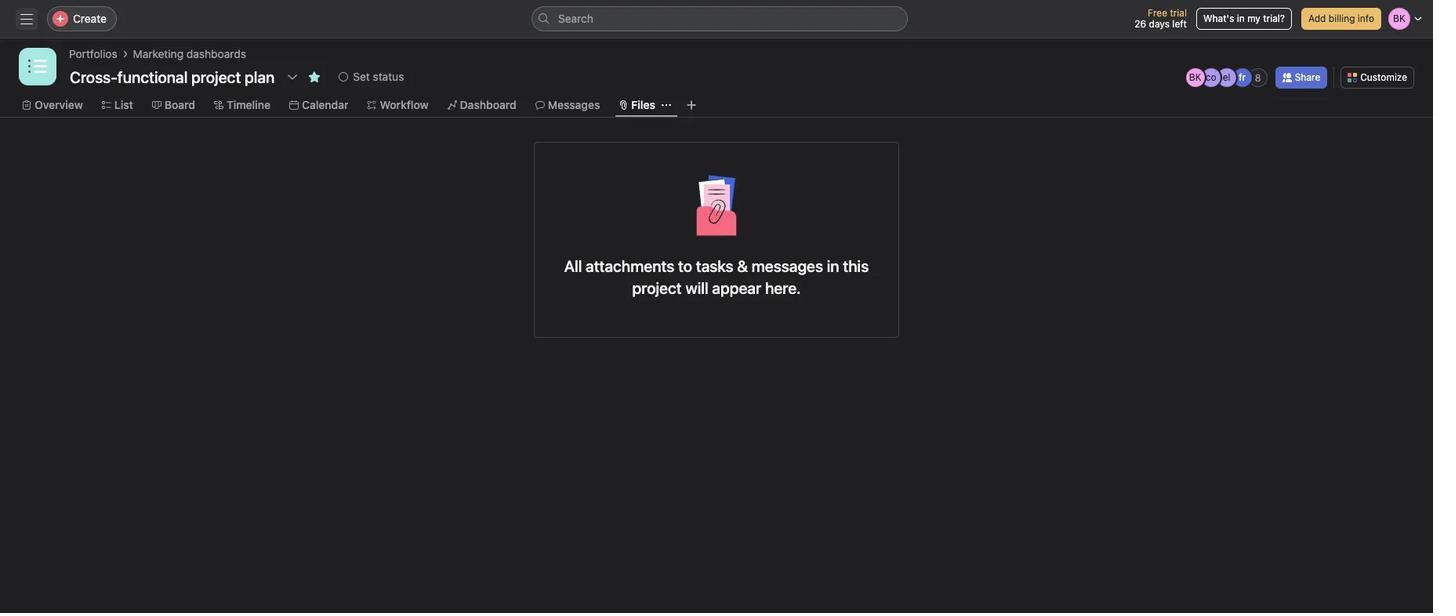 Task type: locate. For each thing, give the bounding box(es) containing it.
all
[[564, 257, 582, 275]]

list
[[114, 98, 133, 111]]

dashboards
[[187, 47, 246, 60]]

overview
[[35, 98, 83, 111]]

free
[[1148, 7, 1168, 19]]

dashboard
[[460, 98, 517, 111]]

list link
[[102, 96, 133, 114]]

in
[[1237, 13, 1245, 24], [827, 257, 840, 275]]

show options image
[[286, 71, 299, 83]]

board link
[[152, 96, 195, 114]]

trial
[[1170, 7, 1187, 19]]

what's
[[1204, 13, 1235, 24]]

0 vertical spatial in
[[1237, 13, 1245, 24]]

0 horizontal spatial in
[[827, 257, 840, 275]]

trial?
[[1264, 13, 1285, 24]]

messages
[[548, 98, 600, 111]]

expand sidebar image
[[20, 13, 33, 25]]

portfolios link
[[69, 45, 117, 63]]

fr
[[1239, 71, 1246, 83]]

1 vertical spatial in
[[827, 257, 840, 275]]

co
[[1206, 71, 1217, 83]]

timeline
[[227, 98, 271, 111]]

timeline link
[[214, 96, 271, 114]]

messages
[[752, 257, 824, 275]]

el
[[1223, 71, 1231, 83]]

project
[[632, 279, 682, 297]]

None text field
[[66, 63, 279, 91]]

in inside button
[[1237, 13, 1245, 24]]

my
[[1248, 13, 1261, 24]]

set
[[353, 70, 370, 83]]

files link
[[619, 96, 656, 114]]

search list box
[[532, 6, 908, 31]]

workflow link
[[367, 96, 429, 114]]

board
[[165, 98, 195, 111]]

26
[[1135, 18, 1147, 30]]

what's in my trial? button
[[1197, 8, 1292, 30]]

dashboard link
[[447, 96, 517, 114]]

search
[[558, 12, 594, 25]]

marketing dashboards link
[[133, 45, 246, 63]]

marketing dashboards
[[133, 47, 246, 60]]

to
[[678, 257, 693, 275]]

portfolios
[[69, 47, 117, 60]]

in left the this
[[827, 257, 840, 275]]

in left my
[[1237, 13, 1245, 24]]

create
[[73, 12, 107, 25]]

add
[[1309, 13, 1326, 24]]

attachments
[[586, 257, 675, 275]]

add billing info
[[1309, 13, 1375, 24]]

1 horizontal spatial in
[[1237, 13, 1245, 24]]



Task type: describe. For each thing, give the bounding box(es) containing it.
appear here.
[[712, 279, 801, 297]]

add tab image
[[685, 99, 698, 111]]

days
[[1149, 18, 1170, 30]]

remove from starred image
[[308, 71, 321, 83]]

marketing
[[133, 47, 184, 60]]

create button
[[47, 6, 117, 31]]

bk
[[1189, 71, 1202, 83]]

overview link
[[22, 96, 83, 114]]

will
[[686, 279, 709, 297]]

calendar link
[[289, 96, 349, 114]]

share
[[1295, 71, 1321, 83]]

set status button
[[332, 66, 411, 88]]

8
[[1255, 72, 1261, 84]]

customize button
[[1341, 67, 1415, 89]]

info
[[1358, 13, 1375, 24]]

this
[[843, 257, 869, 275]]

billing
[[1329, 13, 1356, 24]]

search button
[[532, 6, 908, 31]]

workflow
[[380, 98, 429, 111]]

all attachments to tasks & messages in this project will appear here.
[[564, 257, 869, 297]]

messages link
[[535, 96, 600, 114]]

customize
[[1361, 71, 1408, 83]]

status
[[373, 70, 404, 83]]

tab actions image
[[662, 100, 671, 110]]

free trial 26 days left
[[1135, 7, 1187, 30]]

list image
[[28, 57, 47, 76]]

set status
[[353, 70, 404, 83]]

in inside the all attachments to tasks & messages in this project will appear here.
[[827, 257, 840, 275]]

add billing info button
[[1302, 8, 1382, 30]]

&
[[737, 257, 748, 275]]

left
[[1173, 18, 1187, 30]]

calendar
[[302, 98, 349, 111]]

what's in my trial?
[[1204, 13, 1285, 24]]

tasks
[[696, 257, 734, 275]]

share button
[[1276, 67, 1328, 89]]

files
[[632, 98, 656, 111]]



Task type: vqa. For each thing, say whether or not it's contained in the screenshot.
Customize dropdown button
yes



